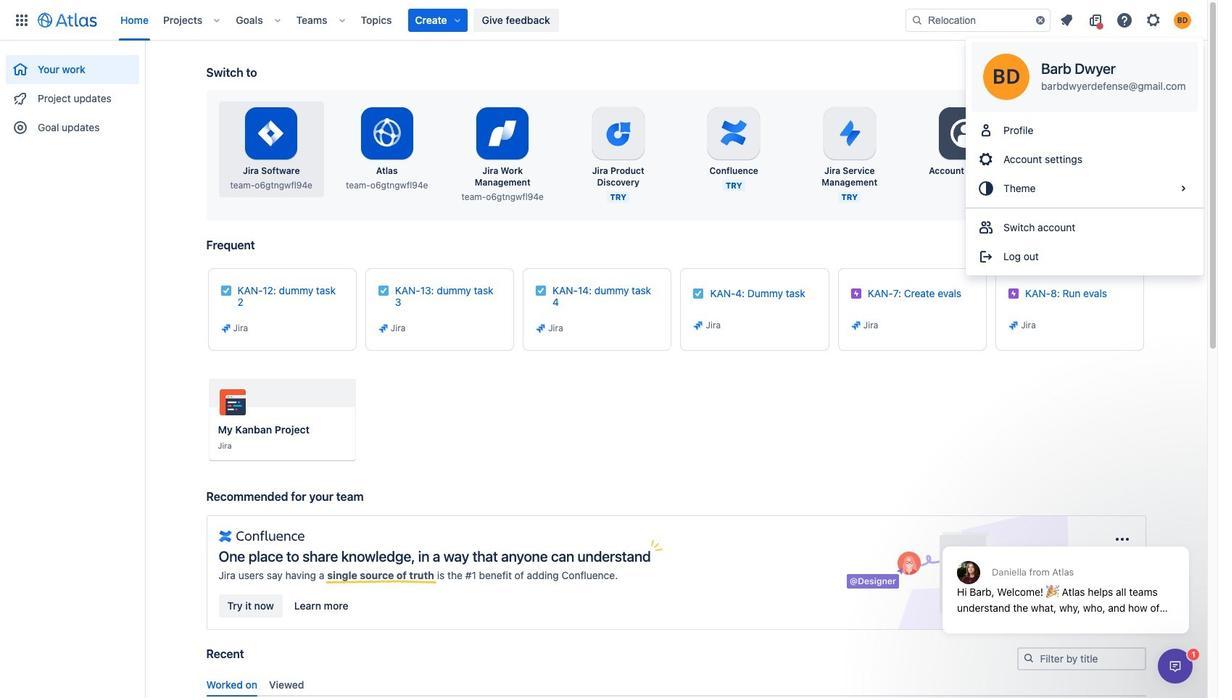 Task type: vqa. For each thing, say whether or not it's contained in the screenshot.
Account icon
yes



Task type: locate. For each thing, give the bounding box(es) containing it.
switch to... image
[[13, 11, 30, 29]]

1 horizontal spatial settings image
[[1064, 116, 1099, 151]]

1 vertical spatial dialog
[[1158, 649, 1193, 684]]

jira image
[[693, 320, 705, 331], [851, 320, 862, 331], [1008, 320, 1020, 331], [378, 323, 389, 334], [535, 323, 547, 334], [535, 323, 547, 334]]

clear search session image
[[1035, 14, 1047, 26]]

1 settings image from the left
[[948, 116, 983, 151]]

confluence image
[[219, 528, 305, 545], [219, 528, 305, 545]]

settings image
[[948, 116, 983, 151], [1064, 116, 1099, 151]]

dialog
[[936, 511, 1197, 645], [1158, 649, 1193, 684]]

None search field
[[906, 8, 1051, 32]]

search image
[[1023, 653, 1035, 664]]

0 horizontal spatial settings image
[[948, 116, 983, 151]]

Search field
[[906, 8, 1051, 32]]

top element
[[9, 0, 906, 40]]

settings image
[[1145, 11, 1163, 29]]

banner
[[0, 0, 1208, 41]]

group
[[6, 41, 139, 147], [966, 112, 1204, 207], [966, 207, 1204, 276]]

jira image
[[693, 320, 705, 331], [851, 320, 862, 331], [1008, 320, 1020, 331], [220, 323, 232, 334], [220, 323, 232, 334], [378, 323, 389, 334]]

tab list
[[201, 673, 1152, 697]]

notifications image
[[1058, 11, 1076, 29]]

cross-flow recommendation banner element
[[206, 490, 1146, 648]]



Task type: describe. For each thing, give the bounding box(es) containing it.
Filter by title field
[[1019, 649, 1145, 670]]

help image
[[1116, 11, 1134, 29]]

0 vertical spatial dialog
[[936, 511, 1197, 645]]

account image
[[1174, 11, 1192, 29]]

2 settings image from the left
[[1064, 116, 1099, 151]]

search image
[[912, 14, 923, 26]]



